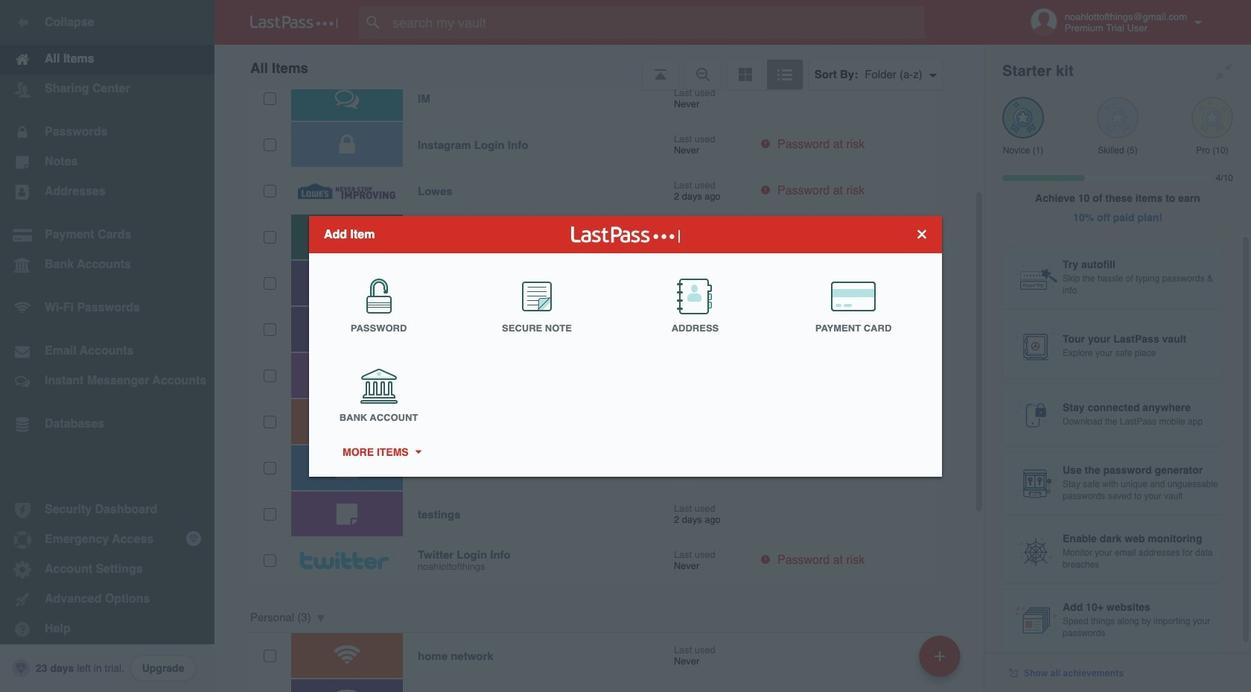 Task type: locate. For each thing, give the bounding box(es) containing it.
search my vault text field
[[359, 6, 954, 39]]

dialog
[[309, 216, 942, 476]]

caret right image
[[413, 450, 423, 454]]

new item navigation
[[914, 631, 970, 692]]

new item image
[[935, 651, 945, 661]]

lastpass image
[[250, 16, 338, 29]]



Task type: describe. For each thing, give the bounding box(es) containing it.
vault options navigation
[[215, 45, 985, 89]]

main navigation navigation
[[0, 0, 215, 692]]

Search search field
[[359, 6, 954, 39]]



